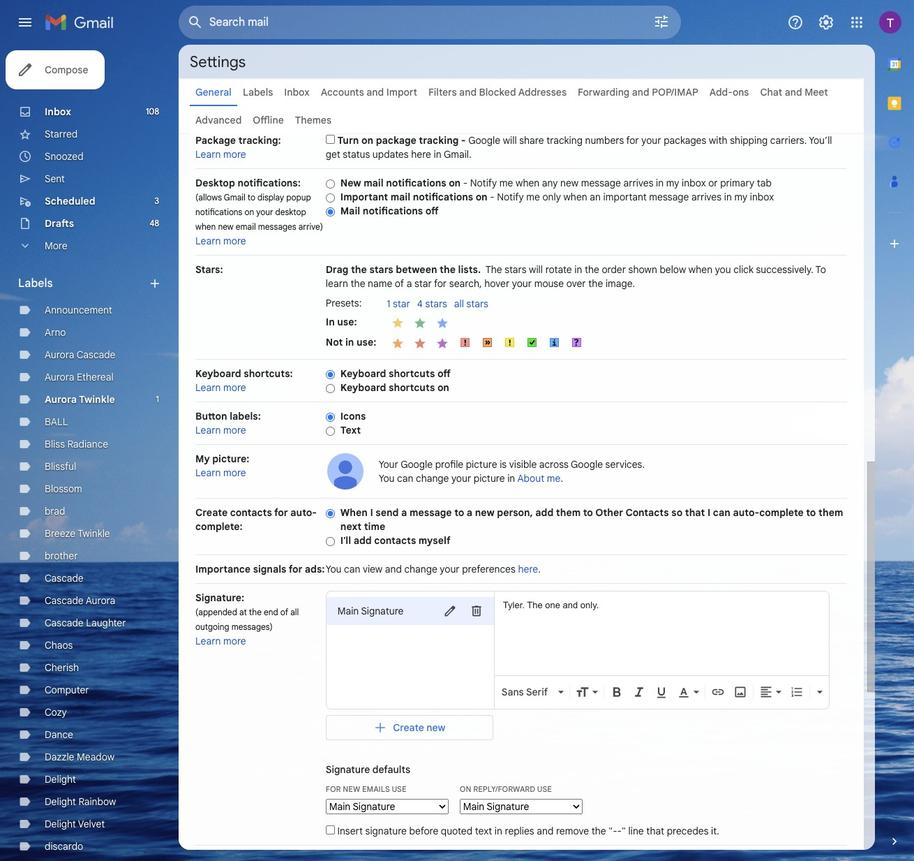 Task type: locate. For each thing, give the bounding box(es) containing it.
name
[[368, 277, 393, 290]]

0 horizontal spatial arrives
[[624, 177, 654, 189]]

tracking up gmail. at the top of page
[[419, 134, 459, 147]]

forwarding
[[578, 86, 630, 98]]

learn
[[196, 148, 221, 161], [196, 235, 221, 247], [196, 381, 221, 394], [196, 424, 221, 436], [196, 467, 221, 479], [196, 635, 221, 647]]

delight
[[45, 773, 76, 786], [45, 795, 76, 808], [45, 818, 76, 830]]

0 vertical spatial shortcuts
[[389, 367, 435, 380]]

will inside google will share tracking numbers for your packages with shipping carriers. you'll get status updates here in gmail.
[[503, 134, 517, 147]]

star down 'between'
[[415, 277, 432, 290]]

delight down dazzle
[[45, 773, 76, 786]]

1 horizontal spatial my
[[735, 191, 748, 203]]

inbox inside labels navigation
[[45, 105, 71, 118]]

learn for button
[[196, 424, 221, 436]]

auto- inside when i send a message to a new person, add them to other contacts so that i can auto-complete to them next time
[[734, 506, 760, 519]]

cascade for cascade link
[[45, 572, 84, 585]]

for inside create contacts for auto- complete:
[[274, 506, 288, 519]]

None checkbox
[[326, 825, 335, 835]]

learn inside 'button labels: learn more'
[[196, 424, 221, 436]]

1 auto- from the left
[[291, 506, 317, 519]]

other
[[596, 506, 624, 519]]

aurora for aurora cascade
[[45, 348, 74, 361]]

1 vertical spatial inbox
[[751, 191, 775, 203]]

chaos link
[[45, 639, 73, 652]]

6 more from the top
[[224, 635, 246, 647]]

for right "numbers" at the top right of the page
[[627, 134, 639, 147]]

will
[[503, 134, 517, 147], [529, 263, 543, 276]]

twinkle right the breeze
[[78, 527, 110, 540]]

the
[[486, 263, 503, 276], [527, 600, 543, 610]]

1 vertical spatial delight
[[45, 795, 76, 808]]

sent link
[[45, 172, 65, 185]]

filters and blocked addresses link
[[429, 86, 567, 98]]

stars inside the stars will rotate in the order shown below when you click successively. to learn the name of a star for search, hover your mouse over the image.
[[505, 263, 527, 276]]

for inside the stars will rotate in the order shown below when you click successively. to learn the name of a star for search, hover your mouse over the image.
[[434, 277, 447, 290]]

aurora cascade
[[45, 348, 115, 361]]

discardo link
[[45, 840, 83, 853]]

0 vertical spatial of
[[395, 277, 404, 290]]

carriers.
[[771, 134, 808, 147]]

create inside button
[[393, 721, 424, 734]]

0 vertical spatial add
[[536, 506, 554, 519]]

when down (allows
[[196, 221, 216, 232]]

1 vertical spatial all
[[291, 607, 299, 617]]

2 more from the top
[[224, 235, 246, 247]]

the left one
[[527, 600, 543, 610]]

create up defaults
[[393, 721, 424, 734]]

aurora down arno
[[45, 348, 74, 361]]

add inside when i send a message to a new person, add them to other contacts so that i can auto-complete to them next time
[[536, 506, 554, 519]]

2 horizontal spatial message
[[650, 191, 690, 203]]

stars up hover
[[505, 263, 527, 276]]

create for create contacts for auto- complete:
[[196, 506, 228, 519]]

it.
[[712, 825, 720, 837]]

0 vertical spatial inbox
[[682, 177, 707, 189]]

3 learn more link from the top
[[196, 381, 246, 394]]

learn more link down package on the top left of page
[[196, 148, 246, 161]]

insert image image
[[734, 685, 748, 699]]

the inside the stars will rotate in the order shown below when you click successively. to learn the name of a star for search, hover your mouse over the image.
[[486, 263, 503, 276]]

notify for notify me when any new message arrives in my inbox or primary tab
[[471, 177, 497, 189]]

learn for my
[[196, 467, 221, 479]]

learn more link up button
[[196, 381, 246, 394]]

off for keyboard shortcuts off
[[438, 367, 451, 380]]

0 horizontal spatial all
[[291, 607, 299, 617]]

and right one
[[563, 600, 578, 610]]

here down turn on package tracking -
[[411, 148, 432, 161]]

new
[[561, 177, 579, 189], [218, 221, 234, 232], [475, 506, 495, 519], [427, 721, 446, 734]]

0 horizontal spatial message
[[410, 506, 452, 519]]

3 learn from the top
[[196, 381, 221, 394]]

drag the stars between the lists.
[[326, 263, 481, 276]]

0 vertical spatial contacts
[[230, 506, 272, 519]]

add right i'll
[[354, 534, 372, 547]]

messages)
[[232, 622, 273, 632]]

0 horizontal spatial i
[[370, 506, 373, 519]]

0 vertical spatial message
[[582, 177, 621, 189]]

package tracking: learn more
[[196, 134, 281, 161]]

of down drag the stars between the lists.
[[395, 277, 404, 290]]

more for labels:
[[224, 424, 246, 436]]

notifications down 'updates'
[[386, 177, 447, 189]]

search mail image
[[183, 10, 208, 35]]

0 horizontal spatial inbox link
[[45, 105, 71, 118]]

of right end
[[281, 607, 288, 617]]

1 horizontal spatial i
[[708, 506, 711, 519]]

0 horizontal spatial .
[[539, 563, 541, 575]]

to left other
[[584, 506, 594, 519]]

auto- left the when i send a message to a new person, add them to other contacts so that i can auto-complete to them next time radio
[[291, 506, 317, 519]]

me down across
[[547, 472, 561, 485]]

google will share tracking numbers for your packages with shipping carriers. you'll get status updates here in gmail.
[[326, 134, 833, 161]]

1 horizontal spatial inbox
[[284, 86, 310, 98]]

inbox link up starred link on the top
[[45, 105, 71, 118]]

delight up discardo
[[45, 818, 76, 830]]

- down gmail. at the top of page
[[464, 177, 468, 189]]

None checkbox
[[326, 135, 335, 144]]

new
[[343, 784, 360, 794]]

0 vertical spatial you
[[379, 472, 395, 485]]

before
[[410, 825, 439, 837]]

1 vertical spatial that
[[647, 825, 665, 837]]

0 vertical spatial the
[[486, 263, 503, 276]]

important
[[341, 191, 388, 203]]

1 learn more link from the top
[[196, 148, 246, 161]]

all down search, at the top
[[454, 297, 464, 310]]

auto- inside create contacts for auto- complete:
[[291, 506, 317, 519]]

shortcuts up keyboard shortcuts on
[[389, 367, 435, 380]]

one
[[546, 600, 561, 610]]

1 horizontal spatial mail
[[391, 191, 411, 203]]

end
[[264, 607, 278, 617]]

1 horizontal spatial labels
[[243, 86, 273, 98]]

create for create new
[[393, 721, 424, 734]]

of inside signature: (appended at the end of all outgoing messages) learn more
[[281, 607, 288, 617]]

2 auto- from the left
[[734, 506, 760, 519]]

more down the 'messages)' at the left
[[224, 635, 246, 647]]

more button
[[0, 235, 168, 257]]

can inside when i send a message to a new person, add them to other contacts so that i can auto-complete to them next time
[[714, 506, 731, 519]]

numbered list ‪(⌘⇧7)‬ image
[[790, 685, 804, 699]]

notifications inside desktop notifications: (allows gmail to display popup notifications on your desktop when new email messages arrive) learn more
[[196, 207, 243, 217]]

display
[[258, 192, 284, 203]]

more inside keyboard shortcuts: learn more
[[224, 381, 246, 394]]

drag
[[326, 263, 349, 276]]

0 vertical spatial mail
[[364, 177, 384, 189]]

0 vertical spatial picture
[[466, 458, 498, 471]]

me
[[500, 177, 514, 189], [527, 191, 540, 203], [547, 472, 561, 485]]

learn more link for package
[[196, 148, 246, 161]]

a
[[407, 277, 412, 290], [402, 506, 407, 519], [467, 506, 473, 519]]

myself
[[419, 534, 451, 547]]

labels:
[[230, 410, 261, 423]]

services.
[[606, 458, 645, 471]]

use right reply/forward
[[538, 784, 552, 794]]

add right person,
[[536, 506, 554, 519]]

them left other
[[556, 506, 581, 519]]

learn inside the package tracking: learn more
[[196, 148, 221, 161]]

0 vertical spatial that
[[686, 506, 706, 519]]

0 horizontal spatial of
[[281, 607, 288, 617]]

numbers
[[586, 134, 624, 147]]

4 learn more link from the top
[[196, 424, 246, 436]]

use: right in at top left
[[338, 315, 357, 328]]

new inside desktop notifications: (allows gmail to display popup notifications on your desktop when new email messages arrive) learn more
[[218, 221, 234, 232]]

more down package on the top left of page
[[224, 148, 246, 161]]

inbox down tab
[[751, 191, 775, 203]]

more up 'labels:'
[[224, 381, 246, 394]]

2 vertical spatial me
[[547, 472, 561, 485]]

keyboard shortcuts off
[[341, 367, 451, 380]]

cascade aurora link
[[45, 594, 115, 607]]

learn more link
[[196, 148, 246, 161], [196, 235, 246, 247], [196, 381, 246, 394], [196, 424, 246, 436], [196, 467, 246, 479], [196, 635, 246, 647]]

5 more from the top
[[224, 467, 246, 479]]

0 vertical spatial my
[[667, 177, 680, 189]]

me left only
[[527, 191, 540, 203]]

all stars link
[[454, 297, 496, 311]]

aurora ethereal
[[45, 371, 114, 383]]

labels down more
[[18, 277, 53, 291]]

1 horizontal spatial can
[[397, 472, 414, 485]]

create up "complete:"
[[196, 506, 228, 519]]

ons
[[733, 86, 750, 98]]

0 horizontal spatial can
[[344, 563, 361, 575]]

to right gmail at the left top of the page
[[248, 192, 256, 203]]

labels inside navigation
[[18, 277, 53, 291]]

message up myself
[[410, 506, 452, 519]]

picture down is
[[474, 472, 505, 485]]

5 learn more link from the top
[[196, 467, 246, 479]]

1 vertical spatial you
[[326, 563, 342, 575]]

next
[[341, 520, 362, 533]]

0 horizontal spatial will
[[503, 134, 517, 147]]

1 horizontal spatial you
[[379, 472, 395, 485]]

complete
[[760, 506, 804, 519]]

more down 'labels:'
[[224, 424, 246, 436]]

mail
[[364, 177, 384, 189], [391, 191, 411, 203]]

importance signals for ads: you can view and change your preferences here .
[[196, 563, 541, 575]]

0 horizontal spatial 1
[[156, 394, 159, 404]]

1 vertical spatial notify
[[497, 191, 524, 203]]

tracking
[[419, 134, 459, 147], [547, 134, 583, 147]]

the inside signature: (appended at the end of all outgoing messages) learn more
[[249, 607, 262, 617]]

settings image
[[818, 14, 835, 31]]

announcement
[[45, 304, 112, 316]]

all
[[454, 297, 464, 310], [291, 607, 299, 617]]

contacts down time
[[374, 534, 416, 547]]

status
[[343, 148, 370, 161]]

link ‪(⌘k)‬ image
[[711, 685, 725, 699]]

keyboard inside keyboard shortcuts: learn more
[[196, 367, 241, 380]]

1 vertical spatial arrives
[[692, 191, 722, 203]]

will up the mouse
[[529, 263, 543, 276]]

signature
[[366, 825, 407, 837]]

. down across
[[561, 472, 564, 485]]

learn more link for my
[[196, 467, 246, 479]]

bold ‪(⌘b)‬ image
[[610, 685, 624, 699]]

in inside google will share tracking numbers for your packages with shipping carriers. you'll get status updates here in gmail.
[[434, 148, 442, 161]]

contacts up "complete:"
[[230, 506, 272, 519]]

0 vertical spatial .
[[561, 472, 564, 485]]

brother
[[45, 550, 78, 562]]

your left packages
[[642, 134, 662, 147]]

discardo
[[45, 840, 83, 853]]

When I send a message to a new person, add them to Other Contacts so that I can auto-complete to them next time radio
[[326, 508, 335, 519]]

1 vertical spatial inbox link
[[45, 105, 71, 118]]

the left the ""-"
[[592, 825, 607, 837]]

keyboard up icons at the top
[[341, 381, 387, 394]]

only
[[543, 191, 561, 203]]

0 vertical spatial me
[[500, 177, 514, 189]]

1 vertical spatial contacts
[[374, 534, 416, 547]]

1 vertical spatial of
[[281, 607, 288, 617]]

Text radio
[[326, 426, 335, 436]]

2 vertical spatial can
[[344, 563, 361, 575]]

learn more link down picture:
[[196, 467, 246, 479]]

0 vertical spatial twinkle
[[79, 393, 115, 406]]

0 vertical spatial off
[[426, 205, 439, 217]]

lists.
[[459, 263, 481, 276]]

learn more link down outgoing
[[196, 635, 246, 647]]

1 tracking from the left
[[419, 134, 459, 147]]

change inside your google profile picture is visible across google services. you can change your picture in about me .
[[416, 472, 449, 485]]

and left pop/imap
[[633, 86, 650, 98]]

inbox left or
[[682, 177, 707, 189]]

contacts inside create contacts for auto- complete:
[[230, 506, 272, 519]]

1 horizontal spatial use
[[538, 784, 552, 794]]

3
[[155, 196, 159, 206]]

more inside the package tracking: learn more
[[224, 148, 246, 161]]

here inside google will share tracking numbers for your packages with shipping carriers. you'll get status updates here in gmail.
[[411, 148, 432, 161]]

cascade up ethereal
[[77, 348, 115, 361]]

labels navigation
[[0, 45, 179, 861]]

0 horizontal spatial you
[[326, 563, 342, 575]]

delight rainbow
[[45, 795, 116, 808]]

in up over
[[575, 263, 583, 276]]

signature right main
[[361, 605, 404, 617]]

labels for labels link
[[243, 86, 273, 98]]

0 vertical spatial delight
[[45, 773, 76, 786]]

0 vertical spatial inbox
[[284, 86, 310, 98]]

2 horizontal spatial me
[[547, 472, 561, 485]]

mail up mail notifications off
[[391, 191, 411, 203]]

delight velvet
[[45, 818, 105, 830]]

when inside desktop notifications: (allows gmail to display popup notifications on your desktop when new email messages arrive) learn more
[[196, 221, 216, 232]]

labels link
[[243, 86, 273, 98]]

2 learn more link from the top
[[196, 235, 246, 247]]

more inside my picture: learn more
[[224, 467, 246, 479]]

google right across
[[571, 458, 603, 471]]

your right hover
[[512, 277, 532, 290]]

- left only
[[490, 191, 495, 203]]

signature up new
[[326, 763, 370, 776]]

inbox up starred link on the top
[[45, 105, 71, 118]]

learn down package on the top left of page
[[196, 148, 221, 161]]

your inside google will share tracking numbers for your packages with shipping carriers. you'll get status updates here in gmail.
[[642, 134, 662, 147]]

0 horizontal spatial here
[[411, 148, 432, 161]]

use: right not
[[357, 336, 377, 348]]

1 vertical spatial off
[[438, 367, 451, 380]]

stars right the 4
[[426, 297, 447, 310]]

the stars will rotate in the order shown below when you click successively. to learn the name of a star for search, hover your mouse over the image.
[[326, 263, 827, 290]]

ads:
[[305, 563, 325, 575]]

1 horizontal spatial them
[[819, 506, 844, 519]]

1 vertical spatial star
[[393, 297, 410, 310]]

6 learn more link from the top
[[196, 635, 246, 647]]

1 vertical spatial message
[[650, 191, 690, 203]]

general
[[196, 86, 232, 98]]

Important mail notifications on radio
[[326, 193, 335, 203]]

more for tracking:
[[224, 148, 246, 161]]

0 vertical spatial change
[[416, 472, 449, 485]]

in left gmail. at the top of page
[[434, 148, 442, 161]]

the right "at"
[[249, 607, 262, 617]]

shortcuts down keyboard shortcuts off
[[389, 381, 435, 394]]

1 vertical spatial me
[[527, 191, 540, 203]]

0 horizontal spatial mail
[[364, 177, 384, 189]]

your inside your google profile picture is visible across google services. you can change your picture in about me .
[[452, 472, 472, 485]]

1 inside labels navigation
[[156, 394, 159, 404]]

your down profile on the bottom of the page
[[452, 472, 472, 485]]

1 vertical spatial mail
[[391, 191, 411, 203]]

delight down the delight link on the left
[[45, 795, 76, 808]]

2 shortcuts from the top
[[389, 381, 435, 394]]

learn inside desktop notifications: (allows gmail to display popup notifications on your desktop when new email messages arrive) learn more
[[196, 235, 221, 247]]

picture image
[[326, 452, 365, 491]]

when left you
[[689, 263, 713, 276]]

bliss
[[45, 438, 65, 450]]

auto- right so
[[734, 506, 760, 519]]

on inside desktop notifications: (allows gmail to display popup notifications on your desktop when new email messages arrive) learn more
[[245, 207, 254, 217]]

tab list
[[876, 45, 915, 811]]

0 horizontal spatial auto-
[[291, 506, 317, 519]]

more for picture:
[[224, 467, 246, 479]]

1 horizontal spatial add
[[536, 506, 554, 519]]

1 delight from the top
[[45, 773, 76, 786]]

keyboard for keyboard shortcuts: learn more
[[196, 367, 241, 380]]

twinkle down ethereal
[[79, 393, 115, 406]]

on
[[362, 134, 374, 147], [449, 177, 461, 189], [476, 191, 488, 203], [245, 207, 254, 217], [438, 381, 450, 394]]

of inside the stars will rotate in the order shown below when you click successively. to learn the name of a star for search, hover your mouse over the image.
[[395, 277, 404, 290]]

signature
[[361, 605, 404, 617], [326, 763, 370, 776]]

1 horizontal spatial that
[[686, 506, 706, 519]]

that right line
[[647, 825, 665, 837]]

None search field
[[179, 6, 682, 39]]

primary
[[721, 177, 755, 189]]

1 vertical spatial create
[[393, 721, 424, 734]]

1 horizontal spatial 1
[[387, 297, 391, 310]]

2 tracking from the left
[[547, 134, 583, 147]]

2 vertical spatial delight
[[45, 818, 76, 830]]

0 horizontal spatial me
[[500, 177, 514, 189]]

the right learn
[[351, 277, 366, 290]]

learn inside keyboard shortcuts: learn more
[[196, 381, 221, 394]]

notify down gmail. at the top of page
[[471, 177, 497, 189]]

1 horizontal spatial star
[[415, 277, 432, 290]]

text
[[475, 825, 493, 837]]

0 vertical spatial create
[[196, 506, 228, 519]]

0 horizontal spatial tracking
[[419, 134, 459, 147]]

4 learn from the top
[[196, 424, 221, 436]]

0 horizontal spatial contacts
[[230, 506, 272, 519]]

me inside your google profile picture is visible across google services. you can change your picture in about me .
[[547, 472, 561, 485]]

auto-
[[291, 506, 317, 519], [734, 506, 760, 519]]

change
[[416, 472, 449, 485], [405, 563, 438, 575]]

1 horizontal spatial inbox link
[[284, 86, 310, 98]]

Mail notifications off radio
[[326, 207, 335, 217]]

all inside signature: (appended at the end of all outgoing messages) learn more
[[291, 607, 299, 617]]

1 horizontal spatial the
[[527, 600, 543, 610]]

1 horizontal spatial tracking
[[547, 134, 583, 147]]

arrives down or
[[692, 191, 722, 203]]

more inside 'button labels: learn more'
[[224, 424, 246, 436]]

1 for 1 star 4 stars all stars
[[387, 297, 391, 310]]

Icons radio
[[326, 412, 335, 422]]

1 for 1
[[156, 394, 159, 404]]

0 vertical spatial star
[[415, 277, 432, 290]]

not in use:
[[326, 336, 377, 348]]

1 vertical spatial can
[[714, 506, 731, 519]]

2 them from the left
[[819, 506, 844, 519]]

0 vertical spatial inbox link
[[284, 86, 310, 98]]

5 learn from the top
[[196, 467, 221, 479]]

between
[[396, 263, 438, 276]]

2 learn from the top
[[196, 235, 221, 247]]

4 more from the top
[[224, 424, 246, 436]]

a right the send
[[402, 506, 407, 519]]

learn more link down button
[[196, 424, 246, 436]]

108
[[146, 106, 159, 117]]

3 delight from the top
[[45, 818, 76, 830]]

starred link
[[45, 128, 78, 140]]

shown
[[629, 263, 658, 276]]

add-
[[710, 86, 733, 98]]

2 delight from the top
[[45, 795, 76, 808]]

48
[[150, 218, 159, 228]]

1 i from the left
[[370, 506, 373, 519]]

create inside create contacts for auto- complete:
[[196, 506, 228, 519]]

learn up button
[[196, 381, 221, 394]]

add-ons link
[[710, 86, 750, 98]]

- up gmail. at the top of page
[[461, 134, 466, 147]]

here
[[411, 148, 432, 161], [519, 563, 539, 575]]

an
[[590, 191, 601, 203]]

that right so
[[686, 506, 706, 519]]

aurora ethereal link
[[45, 371, 114, 383]]

inbox for the bottommost the inbox "link"
[[45, 105, 71, 118]]

keyboard
[[196, 367, 241, 380], [341, 367, 387, 380], [341, 381, 387, 394]]

2 vertical spatial message
[[410, 506, 452, 519]]

0 vertical spatial labels
[[243, 86, 273, 98]]

0 horizontal spatial use
[[392, 784, 407, 794]]

all right end
[[291, 607, 299, 617]]

your down display
[[256, 207, 273, 217]]

1 shortcuts from the top
[[389, 367, 435, 380]]

1 vertical spatial shortcuts
[[389, 381, 435, 394]]

gmail
[[224, 192, 246, 203]]

that inside when i send a message to a new person, add them to other contacts so that i can auto-complete to them next time
[[686, 506, 706, 519]]

1 horizontal spatial me
[[527, 191, 540, 203]]

tracking for share
[[547, 134, 583, 147]]

dance
[[45, 728, 73, 741]]

here up "tyler."
[[519, 563, 539, 575]]

learn inside my picture: learn more
[[196, 467, 221, 479]]

notify left only
[[497, 191, 524, 203]]

notifications down (allows
[[196, 207, 243, 217]]

mail for important
[[391, 191, 411, 203]]

0 vertical spatial use:
[[338, 315, 357, 328]]

1 horizontal spatial google
[[469, 134, 501, 147]]

0 vertical spatial arrives
[[624, 177, 654, 189]]

1 horizontal spatial arrives
[[692, 191, 722, 203]]

more for shortcuts:
[[224, 381, 246, 394]]

1 vertical spatial will
[[529, 263, 543, 276]]

1 vertical spatial labels
[[18, 277, 53, 291]]

0 horizontal spatial inbox
[[682, 177, 707, 189]]

desktop
[[276, 207, 306, 217]]

0 vertical spatial here
[[411, 148, 432, 161]]

more down email at left
[[224, 235, 246, 247]]

6 learn from the top
[[196, 635, 221, 647]]

labels up offline link in the left of the page
[[243, 86, 273, 98]]

learn up stars:
[[196, 235, 221, 247]]

1 more from the top
[[224, 148, 246, 161]]

i up time
[[370, 506, 373, 519]]

inbox link up themes link
[[284, 86, 310, 98]]

1 horizontal spatial auto-
[[734, 506, 760, 519]]

dazzle meadow link
[[45, 751, 115, 763]]

packages
[[664, 134, 707, 147]]

tracking inside google will share tracking numbers for your packages with shipping carriers. you'll get status updates here in gmail.
[[547, 134, 583, 147]]

cascade for cascade laughter
[[45, 617, 84, 629]]

message up an
[[582, 177, 621, 189]]

1 learn from the top
[[196, 148, 221, 161]]

3 more from the top
[[224, 381, 246, 394]]

scheduled
[[45, 195, 95, 207]]

drafts link
[[45, 217, 74, 230]]

1 horizontal spatial create
[[393, 721, 424, 734]]



Task type: vqa. For each thing, say whether or not it's contained in the screenshot.
responder associated with on
no



Task type: describe. For each thing, give the bounding box(es) containing it.
your down myself
[[440, 563, 460, 575]]

outgoing
[[196, 622, 229, 632]]

and right chat
[[785, 86, 803, 98]]

keyboard for keyboard shortcuts on
[[341, 381, 387, 394]]

dazzle meadow
[[45, 751, 115, 763]]

with
[[710, 134, 728, 147]]

in right the text
[[495, 825, 503, 837]]

labels heading
[[18, 277, 148, 291]]

to down profile on the bottom of the page
[[455, 506, 465, 519]]

tyler.
[[503, 600, 525, 610]]

chaos
[[45, 639, 73, 652]]

learn for keyboard
[[196, 381, 221, 394]]

important mail notifications on - notify me only when an important message arrives in my inbox
[[341, 191, 775, 203]]

replies
[[505, 825, 535, 837]]

tracking for package
[[419, 134, 459, 147]]

can inside your google profile picture is visible across google services. you can change your picture in about me .
[[397, 472, 414, 485]]

emails
[[362, 784, 390, 794]]

hover
[[485, 277, 510, 290]]

time
[[364, 520, 386, 533]]

in inside your google profile picture is visible across google services. you can change your picture in about me .
[[508, 472, 516, 485]]

in down primary
[[725, 191, 732, 203]]

search,
[[450, 277, 482, 290]]

the up over
[[585, 263, 600, 276]]

main menu image
[[17, 14, 34, 31]]

in right not
[[346, 336, 354, 348]]

signature: (appended at the end of all outgoing messages) learn more
[[196, 592, 299, 647]]

0 horizontal spatial google
[[401, 458, 433, 471]]

delight for delight velvet
[[45, 818, 76, 830]]

blissful
[[45, 460, 76, 473]]

more formatting options image
[[813, 685, 827, 699]]

- left line
[[618, 825, 622, 837]]

1 horizontal spatial inbox
[[751, 191, 775, 203]]

when left any
[[516, 177, 540, 189]]

addresses
[[519, 86, 567, 98]]

a inside the stars will rotate in the order shown below when you click successively. to learn the name of a star for search, hover your mouse over the image.
[[407, 277, 412, 290]]

shipping
[[731, 134, 768, 147]]

underline ‪(⌘u)‬ image
[[655, 686, 669, 700]]

learn inside signature: (appended at the end of all outgoing messages) learn more
[[196, 635, 221, 647]]

dance link
[[45, 728, 73, 741]]

new
[[341, 177, 361, 189]]

New mail notifications on radio
[[326, 179, 335, 189]]

twinkle for breeze twinkle
[[78, 527, 110, 540]]

0 horizontal spatial that
[[647, 825, 665, 837]]

me for only
[[527, 191, 540, 203]]

and right view
[[385, 563, 402, 575]]

more inside signature: (appended at the end of all outgoing messages) learn more
[[224, 635, 246, 647]]

create new
[[393, 721, 446, 734]]

sans serif option
[[499, 685, 556, 699]]

you inside your google profile picture is visible across google services. you can change your picture in about me .
[[379, 472, 395, 485]]

themes
[[295, 114, 332, 126]]

ball
[[45, 416, 68, 428]]

1 vertical spatial picture
[[474, 472, 505, 485]]

1 star link
[[387, 297, 417, 311]]

Signature text field
[[503, 598, 823, 668]]

i'll
[[341, 534, 351, 547]]

you'll
[[810, 134, 833, 147]]

1 them from the left
[[556, 506, 581, 519]]

inbox for the inbox "link" to the top
[[284, 86, 310, 98]]

learn for package
[[196, 148, 221, 161]]

google inside google will share tracking numbers for your packages with shipping carriers. you'll get status updates here in gmail.
[[469, 134, 501, 147]]

for
[[326, 784, 341, 794]]

aurora twinkle link
[[45, 393, 115, 406]]

remove
[[557, 825, 589, 837]]

1 vertical spatial use:
[[357, 336, 377, 348]]

the inside text box
[[527, 600, 543, 610]]

aurora up 'laughter'
[[86, 594, 115, 607]]

0 vertical spatial all
[[454, 297, 464, 310]]

. inside your google profile picture is visible across google services. you can change your picture in about me .
[[561, 472, 564, 485]]

will inside the stars will rotate in the order shown below when you click successively. to learn the name of a star for search, hover your mouse over the image.
[[529, 263, 543, 276]]

off for mail notifications off
[[426, 205, 439, 217]]

presets:
[[326, 297, 362, 309]]

I'll add contacts myself radio
[[326, 536, 335, 547]]

for left "ads:"
[[289, 563, 303, 575]]

my picture: learn more
[[196, 453, 250, 479]]

1 use from the left
[[392, 784, 407, 794]]

cascade aurora
[[45, 594, 115, 607]]

main signature
[[338, 605, 404, 617]]

chat and meet
[[761, 86, 829, 98]]

starred
[[45, 128, 78, 140]]

stars up name
[[370, 263, 394, 276]]

or
[[709, 177, 718, 189]]

1 vertical spatial signature
[[326, 763, 370, 776]]

forwarding and pop/imap link
[[578, 86, 699, 98]]

cascade link
[[45, 572, 84, 585]]

learn more link for keyboard
[[196, 381, 246, 394]]

image.
[[606, 277, 636, 290]]

in inside the stars will rotate in the order shown below when you click successively. to learn the name of a star for search, hover your mouse over the image.
[[575, 263, 583, 276]]

delight for the delight link on the left
[[45, 773, 76, 786]]

mail for new
[[364, 177, 384, 189]]

when left an
[[564, 191, 588, 203]]

formatting options toolbar
[[498, 684, 829, 700]]

blocked
[[479, 86, 517, 98]]

snoozed
[[45, 150, 84, 163]]

the right drag
[[351, 263, 367, 276]]

to right complete
[[807, 506, 817, 519]]

breeze
[[45, 527, 76, 540]]

mouse
[[535, 277, 564, 290]]

below
[[660, 263, 687, 276]]

order
[[602, 263, 626, 276]]

package
[[376, 134, 417, 147]]

filters and blocked addresses
[[429, 86, 567, 98]]

your inside desktop notifications: (allows gmail to display popup notifications on your desktop when new email messages arrive) learn more
[[256, 207, 273, 217]]

more inside desktop notifications: (allows gmail to display popup notifications on your desktop when new email messages arrive) learn more
[[224, 235, 246, 247]]

keyboard for keyboard shortcuts off
[[341, 367, 387, 380]]

Keyboard shortcuts on radio
[[326, 383, 335, 394]]

arrive)
[[299, 221, 323, 232]]

notifications down gmail. at the top of page
[[413, 191, 474, 203]]

italic ‪(⌘i)‬ image
[[633, 685, 647, 699]]

cascade for cascade aurora
[[45, 594, 84, 607]]

2 horizontal spatial google
[[571, 458, 603, 471]]

and left import
[[367, 86, 384, 98]]

i'll add contacts myself
[[341, 534, 451, 547]]

and inside text box
[[563, 600, 578, 610]]

accounts and import link
[[321, 86, 418, 98]]

my
[[196, 453, 210, 465]]

accounts and import
[[321, 86, 418, 98]]

to
[[816, 263, 827, 276]]

stars down search, at the top
[[467, 297, 489, 310]]

arno
[[45, 326, 66, 339]]

get
[[326, 148, 341, 161]]

and right replies
[[537, 825, 554, 837]]

- for turn
[[461, 134, 466, 147]]

blissful link
[[45, 460, 76, 473]]

your inside the stars will rotate in the order shown below when you click successively. to learn the name of a star for search, hover your mouse over the image.
[[512, 277, 532, 290]]

Keyboard shortcuts off radio
[[326, 369, 335, 380]]

importance
[[196, 563, 251, 575]]

drafts
[[45, 217, 74, 230]]

view
[[363, 563, 383, 575]]

new inside when i send a message to a new person, add them to other contacts so that i can auto-complete to them next time
[[475, 506, 495, 519]]

breeze twinkle
[[45, 527, 110, 540]]

person,
[[497, 506, 533, 519]]

aurora for aurora ethereal
[[45, 371, 74, 383]]

4 stars link
[[417, 297, 454, 311]]

1 vertical spatial add
[[354, 534, 372, 547]]

bliss radiance link
[[45, 438, 108, 450]]

delight for delight rainbow
[[45, 795, 76, 808]]

on reply/forward use
[[460, 784, 552, 794]]

me for when
[[500, 177, 514, 189]]

arno link
[[45, 326, 66, 339]]

signature:
[[196, 592, 245, 604]]

turn
[[338, 134, 359, 147]]

accounts
[[321, 86, 364, 98]]

main
[[338, 605, 359, 617]]

new inside button
[[427, 721, 446, 734]]

notifications down important
[[363, 205, 423, 217]]

about me link
[[518, 472, 561, 485]]

across
[[540, 458, 569, 471]]

2 use from the left
[[538, 784, 552, 794]]

mail
[[341, 205, 361, 217]]

laughter
[[86, 617, 126, 629]]

aurora for aurora twinkle
[[45, 393, 77, 406]]

the right over
[[589, 277, 604, 290]]

(appended
[[196, 607, 237, 617]]

button
[[196, 410, 227, 423]]

1 vertical spatial change
[[405, 563, 438, 575]]

Search mail text field
[[210, 15, 615, 29]]

send
[[376, 506, 399, 519]]

0 vertical spatial signature
[[361, 605, 404, 617]]

star inside the stars will rotate in the order shown below when you click successively. to learn the name of a star for search, hover your mouse over the image.
[[415, 277, 432, 290]]

the left lists. at the right of the page
[[440, 263, 456, 276]]

- for important
[[490, 191, 495, 203]]

import
[[387, 86, 418, 98]]

your
[[379, 458, 399, 471]]

shortcuts for on
[[389, 381, 435, 394]]

support image
[[788, 14, 805, 31]]

- for new
[[464, 177, 468, 189]]

to inside desktop notifications: (allows gmail to display popup notifications on your desktop when new email messages arrive) learn more
[[248, 192, 256, 203]]

so
[[672, 506, 683, 519]]

notify for notify me only when an important message arrives in my inbox
[[497, 191, 524, 203]]

brad link
[[45, 505, 65, 517]]

for inside google will share tracking numbers for your packages with shipping carriers. you'll get status updates here in gmail.
[[627, 134, 639, 147]]

0 horizontal spatial star
[[393, 297, 410, 310]]

shortcuts for off
[[389, 367, 435, 380]]

a left person,
[[467, 506, 473, 519]]

labels for the labels heading
[[18, 277, 53, 291]]

1 horizontal spatial here
[[519, 563, 539, 575]]

when inside the stars will rotate in the order shown below when you click successively. to learn the name of a star for search, hover your mouse over the image.
[[689, 263, 713, 276]]

1 vertical spatial .
[[539, 563, 541, 575]]

desktop
[[196, 177, 235, 189]]

learn more link for button
[[196, 424, 246, 436]]

"-
[[609, 825, 618, 837]]

preferences
[[462, 563, 516, 575]]

not
[[326, 336, 343, 348]]

2 i from the left
[[708, 506, 711, 519]]

compose button
[[6, 50, 105, 89]]

gmail image
[[45, 8, 121, 36]]

in down packages
[[657, 177, 664, 189]]

message inside when i send a message to a new person, add them to other contacts so that i can auto-complete to them next time
[[410, 506, 452, 519]]

and right filters on the left top of the page
[[460, 86, 477, 98]]

tyler. the one and only.
[[503, 600, 599, 610]]

twinkle for aurora twinkle
[[79, 393, 115, 406]]

advanced search options image
[[648, 8, 676, 36]]



